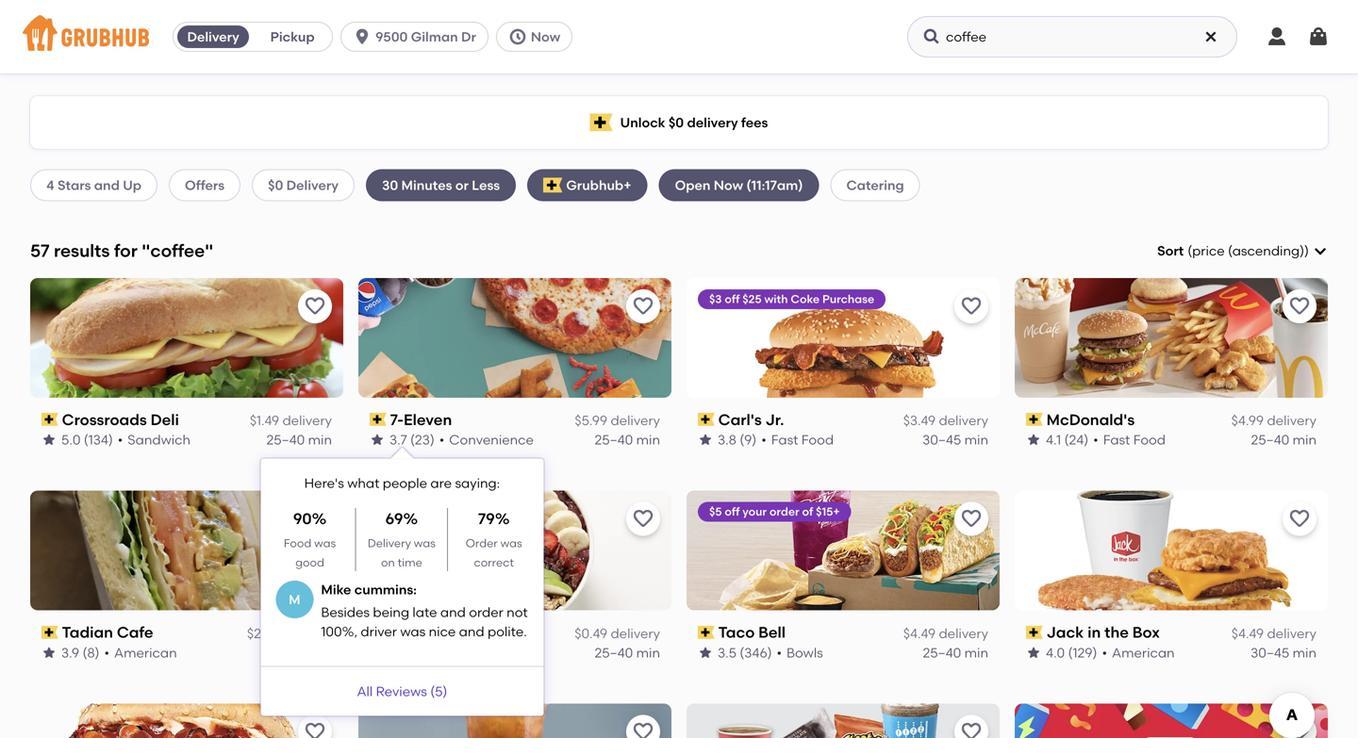 Task type: describe. For each thing, give the bounding box(es) containing it.
off for carl's jr.
[[725, 292, 740, 306]]

not
[[507, 605, 528, 621]]

$4.99
[[1232, 413, 1264, 429]]

burger king logo image
[[30, 704, 343, 739]]

save this restaurant button for extramile logo
[[955, 716, 989, 739]]

(11:17am)
[[746, 177, 803, 193]]

4 stars and up
[[46, 177, 142, 193]]

driver
[[361, 624, 397, 640]]

correct
[[474, 556, 514, 570]]

(8)
[[83, 645, 100, 661]]

25–40 min for mcdonald's
[[1251, 432, 1317, 448]]

3.9
[[61, 645, 79, 661]]

american for 4.0 (129)
[[1112, 645, 1175, 661]]

saying:
[[455, 476, 500, 492]]

deli
[[151, 411, 179, 429]]

"coffee"
[[142, 241, 213, 261]]

79 order was correct
[[466, 510, 522, 570]]

subscription pass image for crossroads deli
[[42, 413, 58, 426]]

results
[[54, 241, 110, 261]]

min for taco bell
[[965, 645, 989, 661]]

minutes
[[401, 177, 452, 193]]

was for 90
[[314, 537, 336, 550]]

79
[[478, 510, 495, 528]]

save this restaurant button for the "happy lemon utc logo"
[[626, 716, 660, 739]]

30 minutes or less
[[382, 177, 500, 193]]

taco
[[718, 624, 755, 642]]

star icon image for crossroads deli
[[42, 433, 57, 448]]

9500
[[376, 29, 408, 45]]

the
[[1105, 624, 1129, 642]]

svg image inside 9500 gilman dr button
[[353, 27, 372, 46]]

• american for 4.0 (129)
[[1102, 645, 1175, 661]]

5.0
[[61, 432, 81, 448]]

carl's
[[718, 411, 762, 429]]

$3 off $25 with coke purchase
[[709, 292, 875, 306]]

are
[[430, 476, 452, 492]]

min for carl's jr.
[[965, 432, 989, 448]]

pickup button
[[253, 22, 332, 52]]

(134)
[[84, 432, 113, 448]]

delivery for taco bell
[[939, 626, 989, 642]]

• for crossroads deli
[[118, 432, 123, 448]]

min for mcdonald's
[[1293, 432, 1317, 448]]

min for jack in the box
[[1293, 645, 1317, 661]]

american for 3.9 (8)
[[114, 645, 177, 661]]

25–40 min for crossroads deli
[[266, 432, 332, 448]]

( inside field
[[1188, 243, 1192, 259]]

$25
[[743, 292, 762, 306]]

grubhub plus flag logo image for unlock $0 delivery fees
[[590, 114, 613, 132]]

open
[[675, 177, 711, 193]]

save this restaurant image for tadian cafe logo at the bottom
[[304, 508, 326, 531]]

what
[[347, 476, 380, 492]]

carl's jr.
[[718, 411, 784, 429]]

90
[[293, 510, 312, 528]]

subscription pass image for jack in the box
[[1026, 626, 1043, 639]]

save this restaurant image for 'mcdonald's logo'
[[1288, 295, 1311, 318]]

none field containing sort
[[1157, 242, 1328, 261]]

catering
[[847, 177, 904, 193]]

delivery for mcdonald's
[[1267, 413, 1317, 429]]

• for 7-eleven
[[439, 432, 445, 448]]

subscription pass image for nekter juice bar
[[370, 626, 386, 639]]

purchase
[[822, 292, 875, 306]]

pickup
[[270, 29, 315, 45]]

7-
[[390, 411, 404, 429]]

$4.49 for taco bell
[[903, 626, 936, 642]]

$3.49
[[903, 413, 936, 429]]

crossroads
[[62, 411, 147, 429]]

or
[[455, 177, 469, 193]]

$0.49 delivery
[[575, 626, 660, 642]]

people
[[383, 476, 427, 492]]

• fast food for carl's jr.
[[761, 432, 834, 448]]

Search for food, convenience, alcohol... search field
[[907, 16, 1238, 58]]

save this restaurant button for 'mcdonald's logo'
[[1283, 289, 1317, 323]]

69
[[385, 510, 403, 528]]

less
[[472, 177, 500, 193]]

3.9 (8)
[[61, 645, 100, 661]]

(346)
[[740, 645, 772, 661]]

all
[[357, 684, 373, 700]]

delivery for 69
[[368, 537, 411, 550]]

your
[[743, 505, 767, 519]]

grubhub plus flag logo image for grubhub+
[[543, 178, 563, 193]]

$1.49
[[250, 413, 279, 429]]

tooltip containing 90
[[261, 448, 544, 716]]

$2.99 delivery
[[247, 626, 332, 642]]

nekter juice bar logo image
[[358, 491, 672, 611]]

$5.99 delivery
[[575, 413, 660, 429]]

25–40 for crossroads deli
[[266, 432, 305, 448]]

svg image inside now button
[[508, 27, 527, 46]]

$0 delivery
[[268, 177, 339, 193]]

0 vertical spatial order
[[770, 505, 800, 519]]

30–45 for carl's jr.
[[923, 432, 961, 448]]

• american for 3.9 (8)
[[104, 645, 177, 661]]

mike
[[321, 582, 351, 598]]

order inside mike cummins besides being late and order not 100%, driver was nice and polite.
[[469, 605, 504, 621]]

$5 off your order of $15+
[[709, 505, 840, 519]]

mcdonald's logo image
[[1015, 278, 1328, 398]]

save this restaurant button for the burger king logo at the left bottom of page
[[298, 716, 332, 739]]

4.1
[[1046, 432, 1061, 448]]

1 vertical spatial and
[[440, 605, 466, 621]]

tadian cafe logo image
[[30, 491, 343, 611]]

$3.49 delivery
[[903, 413, 989, 429]]

open now (11:17am)
[[675, 177, 803, 193]]

save this restaurant image for the "happy lemon utc logo"
[[632, 721, 655, 739]]

30–45 min for jack in the box
[[1251, 645, 1317, 661]]

subscription pass image for mcdonald's
[[1026, 413, 1043, 426]]

save this restaurant image for crossroads deli logo
[[304, 295, 326, 318]]

here's what people are saying:
[[304, 476, 500, 492]]

star icon image for mcdonald's
[[1026, 433, 1041, 448]]

delivery for nekter juice bar
[[611, 626, 660, 642]]

nekter juice bar
[[390, 624, 515, 642]]

25–40 for taco bell
[[923, 645, 961, 661]]

delivery for crossroads deli
[[282, 413, 332, 429]]

• sandwich
[[118, 432, 191, 448]]

3.8
[[718, 432, 737, 448]]

save this restaurant image for extramile logo
[[960, 721, 983, 739]]

$4.49 delivery for taco bell
[[903, 626, 989, 642]]

30–45 min for carl's jr.
[[923, 432, 989, 448]]

stars
[[58, 177, 91, 193]]

all reviews ( 5 )
[[357, 684, 447, 700]]

of
[[802, 505, 813, 519]]

save this restaurant button for tadian cafe logo at the bottom
[[298, 502, 332, 536]]

$4.49 delivery for jack in the box
[[1232, 626, 1317, 642]]

offers
[[185, 177, 225, 193]]

$3
[[709, 292, 722, 306]]

sandwich
[[128, 432, 191, 448]]

3.5 (346)
[[718, 645, 772, 661]]

30–45 for jack in the box
[[1251, 645, 1290, 661]]

min for 7-eleven
[[636, 432, 660, 448]]

food for mcdonald's
[[1133, 432, 1166, 448]]

5.0 (134)
[[61, 432, 113, 448]]

57
[[30, 241, 50, 261]]

nice
[[429, 624, 456, 640]]

1 vertical spatial $0
[[268, 177, 283, 193]]

star icon image left 3.9
[[42, 646, 57, 661]]

delivery for tadian cafe
[[282, 626, 332, 642]]

crossroads deli
[[62, 411, 179, 429]]



Task type: vqa. For each thing, say whether or not it's contained in the screenshot.
group order Button
no



Task type: locate. For each thing, give the bounding box(es) containing it.
on
[[381, 556, 395, 570]]

subscription pass image left 7-
[[370, 413, 386, 426]]

1 vertical spatial grubhub plus flag logo image
[[543, 178, 563, 193]]

$4.99 delivery
[[1232, 413, 1317, 429]]

min for crossroads deli
[[308, 432, 332, 448]]

delivery for jack in the box
[[1267, 626, 1317, 642]]

1 american from the left
[[114, 645, 177, 661]]

(9)
[[740, 432, 757, 448]]

0 horizontal spatial $4.49
[[903, 626, 936, 642]]

2 off from the top
[[725, 505, 740, 519]]

save this restaurant image for nekter juice bar logo
[[632, 508, 655, 531]]

sort
[[1157, 243, 1184, 259]]

30–45
[[923, 432, 961, 448], [1251, 645, 1290, 661]]

1 horizontal spatial • american
[[1102, 645, 1175, 661]]

reviews
[[376, 684, 427, 700]]

4.1 (24)
[[1046, 432, 1089, 448]]

delivery for $0
[[286, 177, 339, 193]]

subscription pass image left "carl's"
[[698, 413, 715, 426]]

• right (24)
[[1093, 432, 1099, 448]]

subscription pass image for tadian cafe
[[42, 626, 58, 639]]

and left up
[[94, 177, 120, 193]]

0 vertical spatial (
[[1188, 243, 1192, 259]]

m
[[289, 592, 301, 608]]

2 vertical spatial and
[[459, 624, 484, 640]]

save this restaurant image for 7-eleven logo
[[632, 295, 655, 318]]

tadian
[[62, 624, 113, 642]]

delivery inside 69 delivery was on time
[[368, 537, 411, 550]]

happy lemon utc logo image
[[358, 704, 672, 739]]

now right the open
[[714, 177, 743, 193]]

bowls
[[787, 645, 823, 661]]

1 horizontal spatial 30–45
[[1251, 645, 1290, 661]]

1 vertical spatial )
[[443, 684, 447, 700]]

for
[[114, 241, 138, 261]]

was inside 90 food was good
[[314, 537, 336, 550]]

was down 'late'
[[400, 624, 426, 640]]

star icon image left '3.5'
[[698, 646, 713, 661]]

food down the mcdonald's at the bottom right
[[1133, 432, 1166, 448]]

off right $5
[[725, 505, 740, 519]]

2 american from the left
[[1112, 645, 1175, 661]]

subscription pass image for taco bell
[[698, 626, 715, 639]]

and right the nice
[[459, 624, 484, 640]]

$4.49
[[903, 626, 936, 642], [1232, 626, 1264, 642]]

off right $3
[[725, 292, 740, 306]]

subscription pass image left tadian at the left
[[42, 626, 58, 639]]

• convenience
[[439, 432, 534, 448]]

3.7 (23)
[[390, 432, 435, 448]]

subscription pass image for carl's jr.
[[698, 413, 715, 426]]

0 vertical spatial grubhub plus flag logo image
[[590, 114, 613, 132]]

here's
[[304, 476, 344, 492]]

grubhub plus flag logo image left unlock
[[590, 114, 613, 132]]

0 vertical spatial subscription pass image
[[42, 413, 58, 426]]

$5
[[709, 505, 722, 519]]

time
[[398, 556, 422, 570]]

1 horizontal spatial food
[[802, 432, 834, 448]]

extramile logo image
[[687, 704, 1000, 739]]

order left of
[[770, 505, 800, 519]]

0 vertical spatial 30–45 min
[[923, 432, 989, 448]]

• for mcdonald's
[[1093, 432, 1099, 448]]

juice
[[444, 624, 486, 642]]

)
[[1305, 243, 1309, 259], [443, 684, 447, 700]]

• right (9)
[[761, 432, 767, 448]]

star icon image left 3.7
[[370, 433, 385, 448]]

0 vertical spatial and
[[94, 177, 120, 193]]

1 horizontal spatial subscription pass image
[[698, 626, 715, 639]]

american
[[114, 645, 177, 661], [1112, 645, 1175, 661]]

box
[[1133, 624, 1160, 642]]

( right "sort"
[[1188, 243, 1192, 259]]

1 horizontal spatial now
[[714, 177, 743, 193]]

$1.49 delivery
[[250, 413, 332, 429]]

in
[[1088, 624, 1101, 642]]

was up good
[[314, 537, 336, 550]]

0 horizontal spatial delivery
[[187, 29, 239, 45]]

None field
[[1157, 242, 1328, 261]]

• bowls
[[777, 645, 823, 661]]

1 vertical spatial now
[[714, 177, 743, 193]]

sort ( price (ascending) )
[[1157, 243, 1309, 259]]

0 horizontal spatial $0
[[268, 177, 283, 193]]

2 • american from the left
[[1102, 645, 1175, 661]]

nekter
[[390, 624, 441, 642]]

was inside 79 order was correct
[[500, 537, 522, 550]]

$4.49 for jack in the box
[[1232, 626, 1264, 642]]

25–40 for mcdonald's
[[1251, 432, 1290, 448]]

0 horizontal spatial 30–45 min
[[923, 432, 989, 448]]

1 off from the top
[[725, 292, 740, 306]]

0 horizontal spatial fast
[[771, 432, 798, 448]]

1 horizontal spatial )
[[1305, 243, 1309, 259]]

delivery left 30
[[286, 177, 339, 193]]

star icon image left 4.0
[[1026, 646, 1041, 661]]

star icon image for taco bell
[[698, 646, 713, 661]]

star icon image for jack in the box
[[1026, 646, 1041, 661]]

3.7
[[390, 432, 407, 448]]

2 $4.49 from the left
[[1232, 626, 1264, 642]]

mike cummins besides being late and order not 100%, driver was nice and polite.
[[321, 582, 528, 640]]

jack
[[1047, 624, 1084, 642]]

0 vertical spatial delivery
[[187, 29, 239, 45]]

order up bar
[[469, 605, 504, 621]]

good
[[295, 556, 324, 570]]

fast for mcdonald's
[[1103, 432, 1130, 448]]

was up time in the left of the page
[[414, 537, 436, 550]]

1 horizontal spatial delivery
[[286, 177, 339, 193]]

0 horizontal spatial (
[[430, 684, 435, 700]]

save this restaurant image
[[304, 295, 326, 318], [632, 295, 655, 318], [632, 508, 655, 531], [960, 508, 983, 531], [304, 721, 326, 739], [1288, 721, 1311, 739]]

star icon image for 7-eleven
[[370, 433, 385, 448]]

1 horizontal spatial american
[[1112, 645, 1175, 661]]

bar
[[489, 624, 515, 642]]

(129)
[[1068, 645, 1097, 661]]

• for jack in the box
[[1102, 645, 1107, 661]]

jack in the box logo image
[[1015, 491, 1328, 611]]

cummins
[[354, 582, 413, 598]]

fast down "jr."
[[771, 432, 798, 448]]

star icon image for carl's jr.
[[698, 433, 713, 448]]

grubhub plus flag logo image left grubhub+ at the left
[[543, 178, 563, 193]]

star icon image left 5.0
[[42, 433, 57, 448]]

star icon image left 4.1
[[1026, 433, 1041, 448]]

3.8 (9)
[[718, 432, 757, 448]]

• down "crossroads deli"
[[118, 432, 123, 448]]

• fast food down "jr."
[[761, 432, 834, 448]]

• for carl's jr.
[[761, 432, 767, 448]]

( right reviews
[[430, 684, 435, 700]]

0 horizontal spatial • fast food
[[761, 432, 834, 448]]

$0 right offers
[[268, 177, 283, 193]]

1 • fast food from the left
[[761, 432, 834, 448]]

0 horizontal spatial subscription pass image
[[42, 413, 58, 426]]

• down jack in the box
[[1102, 645, 1107, 661]]

subscription pass image down being
[[370, 626, 386, 639]]

• american down cafe
[[104, 645, 177, 661]]

off
[[725, 292, 740, 306], [725, 505, 740, 519]]

convenience
[[449, 432, 534, 448]]

save this restaurant image
[[960, 295, 983, 318], [1288, 295, 1311, 318], [304, 508, 326, 531], [1288, 508, 1311, 531], [632, 721, 655, 739], [960, 721, 983, 739]]

• fast food for mcdonald's
[[1093, 432, 1166, 448]]

0 horizontal spatial now
[[531, 29, 560, 45]]

save this restaurant button for jack in the box logo
[[1283, 502, 1317, 536]]

1 vertical spatial (
[[430, 684, 435, 700]]

9500 gilman dr
[[376, 29, 476, 45]]

subscription pass image
[[42, 413, 58, 426], [698, 626, 715, 639]]

order
[[466, 537, 498, 550]]

3.5
[[718, 645, 737, 661]]

25–40 for 7-eleven
[[595, 432, 633, 448]]

subscription pass image
[[370, 413, 386, 426], [698, 413, 715, 426], [1026, 413, 1043, 426], [42, 626, 58, 639], [370, 626, 386, 639], [1026, 626, 1043, 639]]

crossroads deli logo image
[[30, 278, 343, 398]]

main navigation navigation
[[0, 0, 1358, 74]]

0 vertical spatial 30–45
[[923, 432, 961, 448]]

1 horizontal spatial svg image
[[922, 27, 941, 46]]

4.0 (129)
[[1046, 645, 1097, 661]]

dr
[[461, 29, 476, 45]]

1 vertical spatial subscription pass image
[[698, 626, 715, 639]]

2 • fast food from the left
[[1093, 432, 1166, 448]]

2 horizontal spatial food
[[1133, 432, 1166, 448]]

delivery for carl's jr.
[[939, 413, 989, 429]]

1 vertical spatial delivery
[[286, 177, 339, 193]]

besides
[[321, 605, 370, 621]]

0 horizontal spatial food
[[284, 537, 312, 550]]

• fast food down the mcdonald's at the bottom right
[[1093, 432, 1166, 448]]

69 delivery was on time
[[368, 510, 436, 570]]

save this restaurant image for speedway logo
[[1288, 721, 1311, 739]]

min
[[308, 432, 332, 448], [636, 432, 660, 448], [965, 432, 989, 448], [1293, 432, 1317, 448], [636, 645, 660, 661], [965, 645, 989, 661], [1293, 645, 1317, 661]]

tadian cafe
[[62, 624, 153, 642]]

subscription pass image left jack
[[1026, 626, 1043, 639]]

cafe
[[117, 624, 153, 642]]

• for taco bell
[[777, 645, 782, 661]]

0 horizontal spatial $4.49 delivery
[[903, 626, 989, 642]]

american down cafe
[[114, 645, 177, 661]]

subscription pass image for 7-eleven
[[370, 413, 386, 426]]

2 $4.49 delivery from the left
[[1232, 626, 1317, 642]]

1 horizontal spatial 30–45 min
[[1251, 645, 1317, 661]]

• american down box
[[1102, 645, 1175, 661]]

) for all reviews ( 5 )
[[443, 684, 447, 700]]

was for 69
[[414, 537, 436, 550]]

0 vertical spatial off
[[725, 292, 740, 306]]

was inside mike cummins besides being late and order not 100%, driver was nice and polite.
[[400, 624, 426, 640]]

save this restaurant button for crossroads deli logo
[[298, 289, 332, 323]]

delivery up on
[[368, 537, 411, 550]]

delivery left pickup button
[[187, 29, 239, 45]]

1 $4.49 delivery from the left
[[903, 626, 989, 642]]

subscription pass image left crossroads
[[42, 413, 58, 426]]

tooltip
[[261, 448, 544, 716]]

0 horizontal spatial 30–45
[[923, 432, 961, 448]]

1 $4.49 from the left
[[903, 626, 936, 642]]

save this restaurant image for the burger king logo at the left bottom of page
[[304, 721, 326, 739]]

subscription pass image left the mcdonald's at the bottom right
[[1026, 413, 1043, 426]]

$0
[[669, 114, 684, 130], [268, 177, 283, 193]]

•
[[118, 432, 123, 448], [439, 432, 445, 448], [761, 432, 767, 448], [1093, 432, 1099, 448], [104, 645, 109, 661], [777, 645, 782, 661], [1102, 645, 1107, 661]]

jack in the box
[[1047, 624, 1160, 642]]

order
[[770, 505, 800, 519], [469, 605, 504, 621]]

save this restaurant button for nekter juice bar logo
[[626, 502, 660, 536]]

food for carl's jr.
[[802, 432, 834, 448]]

0 horizontal spatial order
[[469, 605, 504, 621]]

and up nekter juice bar
[[440, 605, 466, 621]]

2 vertical spatial delivery
[[368, 537, 411, 550]]

2 horizontal spatial delivery
[[368, 537, 411, 550]]

5
[[435, 684, 443, 700]]

star icon image
[[42, 433, 57, 448], [370, 433, 385, 448], [698, 433, 713, 448], [1026, 433, 1041, 448], [42, 646, 57, 661], [698, 646, 713, 661], [1026, 646, 1041, 661]]

save this restaurant button for 7-eleven logo
[[626, 289, 660, 323]]

fast down the mcdonald's at the bottom right
[[1103, 432, 1130, 448]]

0 horizontal spatial )
[[443, 684, 447, 700]]

now
[[531, 29, 560, 45], [714, 177, 743, 193]]

delivery button
[[174, 22, 253, 52]]

american down box
[[1112, 645, 1175, 661]]

25–40
[[266, 432, 305, 448], [595, 432, 633, 448], [1251, 432, 1290, 448], [595, 645, 633, 661], [923, 645, 961, 661]]

was inside 69 delivery was on time
[[414, 537, 436, 550]]

$15+
[[816, 505, 840, 519]]

delivery for 7-eleven
[[611, 413, 660, 429]]

was up correct
[[500, 537, 522, 550]]

svg image
[[1266, 25, 1288, 48], [1307, 25, 1330, 48], [508, 27, 527, 46], [1313, 244, 1328, 259]]

1 vertical spatial 30–45
[[1251, 645, 1290, 661]]

$0.49
[[575, 626, 608, 642]]

food up good
[[284, 537, 312, 550]]

food inside 90 food was good
[[284, 537, 312, 550]]

0 horizontal spatial • american
[[104, 645, 177, 661]]

0 horizontal spatial american
[[114, 645, 177, 661]]

fast
[[771, 432, 798, 448], [1103, 432, 1130, 448]]

save this restaurant image for jack in the box logo
[[1288, 508, 1311, 531]]

$0 right unlock
[[669, 114, 684, 130]]

svg image
[[353, 27, 372, 46], [922, 27, 941, 46], [1204, 29, 1219, 44]]

) for sort ( price (ascending) )
[[1305, 243, 1309, 259]]

unlock
[[620, 114, 666, 130]]

now right "dr"
[[531, 29, 560, 45]]

1 vertical spatial order
[[469, 605, 504, 621]]

fast for carl's jr.
[[771, 432, 798, 448]]

1 vertical spatial 30–45 min
[[1251, 645, 1317, 661]]

being
[[373, 605, 409, 621]]

1 horizontal spatial $4.49 delivery
[[1232, 626, 1317, 642]]

food right (9)
[[802, 432, 834, 448]]

• down bell
[[777, 645, 782, 661]]

0 horizontal spatial svg image
[[353, 27, 372, 46]]

delivery inside button
[[187, 29, 239, 45]]

0 vertical spatial )
[[1305, 243, 1309, 259]]

1 horizontal spatial $4.49
[[1232, 626, 1264, 642]]

was for 79
[[500, 537, 522, 550]]

star icon image left the 3.8
[[698, 433, 713, 448]]

2 fast from the left
[[1103, 432, 1130, 448]]

2 horizontal spatial svg image
[[1204, 29, 1219, 44]]

0 vertical spatial now
[[531, 29, 560, 45]]

grubhub plus flag logo image
[[590, 114, 613, 132], [543, 178, 563, 193]]

57 results for "coffee"
[[30, 241, 213, 261]]

• right '(8)'
[[104, 645, 109, 661]]

30–45 min
[[923, 432, 989, 448], [1251, 645, 1317, 661]]

(
[[1188, 243, 1192, 259], [430, 684, 435, 700]]

1 horizontal spatial (
[[1188, 243, 1192, 259]]

1 vertical spatial off
[[725, 505, 740, 519]]

off for taco bell
[[725, 505, 740, 519]]

• right (23)
[[439, 432, 445, 448]]

speedway logo image
[[1015, 704, 1328, 739]]

taco bell logo image
[[687, 491, 1000, 611]]

1 horizontal spatial fast
[[1103, 432, 1130, 448]]

30
[[382, 177, 398, 193]]

subscription pass image left taco
[[698, 626, 715, 639]]

save this restaurant button for speedway logo
[[1283, 716, 1317, 739]]

1 fast from the left
[[771, 432, 798, 448]]

1 horizontal spatial order
[[770, 505, 800, 519]]

delivery
[[687, 114, 738, 130], [282, 413, 332, 429], [611, 413, 660, 429], [939, 413, 989, 429], [1267, 413, 1317, 429], [282, 626, 332, 642], [611, 626, 660, 642], [939, 626, 989, 642], [1267, 626, 1317, 642]]

unlock $0 delivery fees
[[620, 114, 768, 130]]

svg image inside field
[[1313, 244, 1328, 259]]

now inside button
[[531, 29, 560, 45]]

0 horizontal spatial grubhub plus flag logo image
[[543, 178, 563, 193]]

0 vertical spatial $0
[[669, 114, 684, 130]]

$5.99
[[575, 413, 608, 429]]

7-eleven logo image
[[358, 278, 672, 398]]

1 horizontal spatial $0
[[669, 114, 684, 130]]

1 horizontal spatial • fast food
[[1093, 432, 1166, 448]]

(ascending)
[[1228, 243, 1305, 259]]

polite.
[[488, 624, 527, 640]]

carl's jr. logo image
[[687, 278, 1000, 398]]

1 horizontal spatial grubhub plus flag logo image
[[590, 114, 613, 132]]

up
[[123, 177, 142, 193]]

1 • american from the left
[[104, 645, 177, 661]]

and
[[94, 177, 120, 193], [440, 605, 466, 621], [459, 624, 484, 640]]

(23)
[[410, 432, 435, 448]]

(24)
[[1064, 432, 1089, 448]]

25–40 min for 7-eleven
[[595, 432, 660, 448]]

25–40 min for taco bell
[[923, 645, 989, 661]]

) inside field
[[1305, 243, 1309, 259]]



